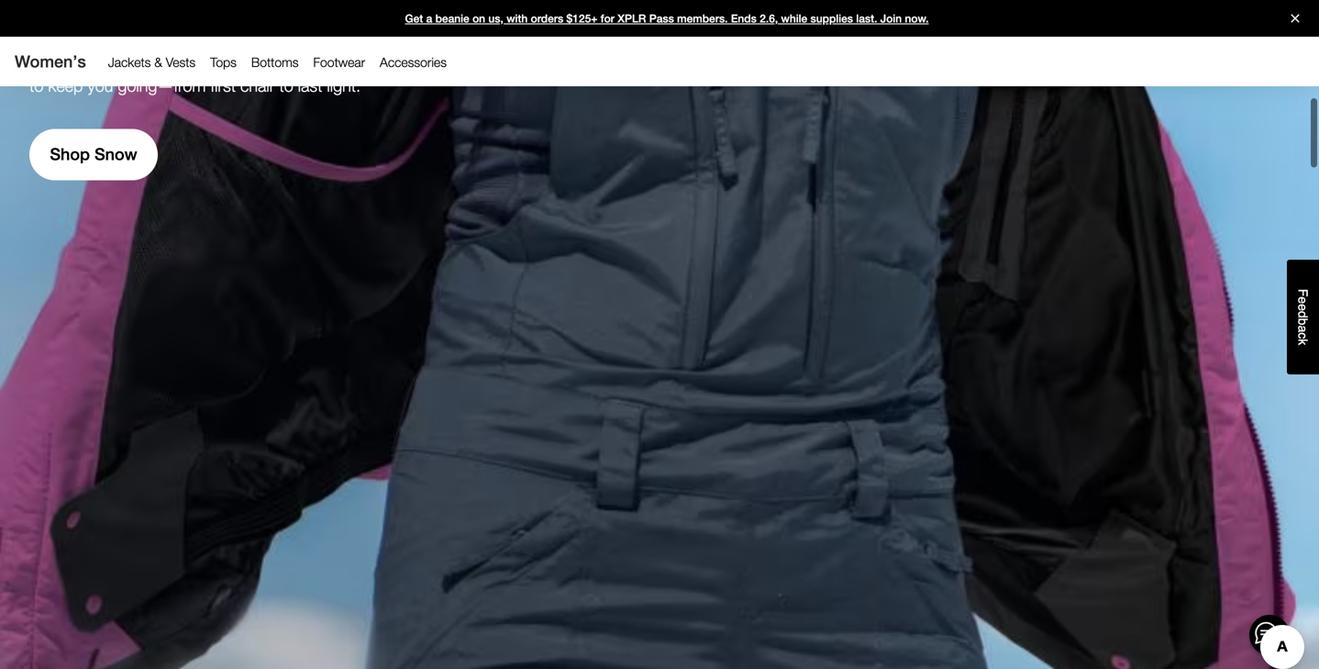 Task type: describe. For each thing, give the bounding box(es) containing it.
1 e from the top
[[1296, 297, 1311, 304]]

shop snow
[[50, 145, 137, 164]]

c
[[1296, 333, 1311, 339]]

b
[[1296, 318, 1311, 325]]

d
[[1296, 311, 1311, 318]]

in
[[229, 48, 241, 68]]

jackets & vests button
[[101, 50, 203, 74]]

going—from
[[118, 76, 206, 95]]

while
[[782, 12, 808, 25]]

get a beanie on us, with orders $125+ for xplr pass members. ends 2.6, while supplies last. join now.
[[405, 12, 929, 25]]

2 e from the top
[[1296, 304, 1311, 311]]

last
[[298, 76, 323, 95]]

vests
[[166, 55, 196, 70]]

accessories
[[380, 55, 447, 70]]

dry
[[114, 48, 137, 68]]

first
[[211, 76, 236, 95]]

footwear button
[[306, 50, 373, 74]]

outside
[[173, 48, 225, 68]]

bottoms button
[[244, 50, 306, 74]]

tops button
[[203, 50, 244, 74]]

shop snow link
[[29, 129, 158, 180]]

light.
[[327, 76, 361, 95]]

join
[[881, 12, 902, 25]]

women's
[[15, 52, 86, 71]]

for
[[601, 12, 615, 25]]

snow
[[246, 48, 284, 68]]

members.
[[677, 12, 728, 25]]

k
[[1296, 339, 1311, 345]]

chair
[[241, 76, 275, 95]]

us,
[[489, 12, 504, 25]]

f
[[1296, 289, 1311, 297]]

f e e d b a c k
[[1296, 289, 1311, 345]]

f e e d b a c k button
[[1288, 260, 1320, 375]]

a inside button
[[1296, 325, 1311, 333]]

pass
[[650, 12, 674, 25]]

built
[[325, 48, 354, 68]]

stay
[[29, 48, 61, 68]]

footwear
[[313, 55, 365, 70]]

now.
[[905, 12, 929, 25]]

$125+
[[567, 12, 598, 25]]

get a beanie on us, with orders $125+ for xplr pass members. ends 2.6, while supplies last. join now. link
[[0, 0, 1320, 37]]

ends
[[731, 12, 757, 25]]

2.6,
[[760, 12, 778, 25]]



Task type: locate. For each thing, give the bounding box(es) containing it.
with
[[507, 12, 528, 25]]

0 vertical spatial a
[[426, 12, 433, 25]]

e up b
[[1296, 304, 1311, 311]]

gear
[[289, 48, 320, 68]]

to left last
[[279, 76, 293, 95]]

&
[[154, 55, 162, 70]]

bottoms
[[251, 55, 299, 70]]

e up d
[[1296, 297, 1311, 304]]

orders
[[531, 12, 564, 25]]

on
[[473, 12, 486, 25]]

keep
[[48, 76, 83, 95]]

e
[[1296, 297, 1311, 304], [1296, 304, 1311, 311]]

jackets
[[108, 55, 151, 70]]

get
[[405, 12, 423, 25]]

supplies
[[811, 12, 854, 25]]

accessories button
[[373, 50, 454, 74]]

you
[[88, 76, 113, 95]]

1 horizontal spatial a
[[1296, 325, 1311, 333]]

to
[[29, 76, 43, 95], [279, 76, 293, 95]]

a up k
[[1296, 325, 1311, 333]]

to down women's
[[29, 76, 43, 95]]

1 horizontal spatial to
[[279, 76, 293, 95]]

1 vertical spatial a
[[1296, 325, 1311, 333]]

shop
[[50, 145, 90, 164]]

1 to from the left
[[29, 76, 43, 95]]

warm,
[[65, 48, 110, 68]]

0 horizontal spatial to
[[29, 76, 43, 95]]

jackets & vests
[[108, 55, 196, 70]]

stay warm, dry and outside in snow gear built to keep you going—from first chair to last light.
[[29, 48, 361, 95]]

xplr
[[618, 12, 646, 25]]

a right get
[[426, 12, 433, 25]]

beanie
[[436, 12, 470, 25]]

close image
[[1284, 14, 1308, 22]]

snow
[[95, 145, 137, 164]]

tops
[[210, 55, 237, 70]]

and
[[141, 48, 168, 68]]

0 horizontal spatial a
[[426, 12, 433, 25]]

2 to from the left
[[279, 76, 293, 95]]

last.
[[857, 12, 878, 25]]

a
[[426, 12, 433, 25], [1296, 325, 1311, 333]]



Task type: vqa. For each thing, say whether or not it's contained in the screenshot.
'Live chat'
no



